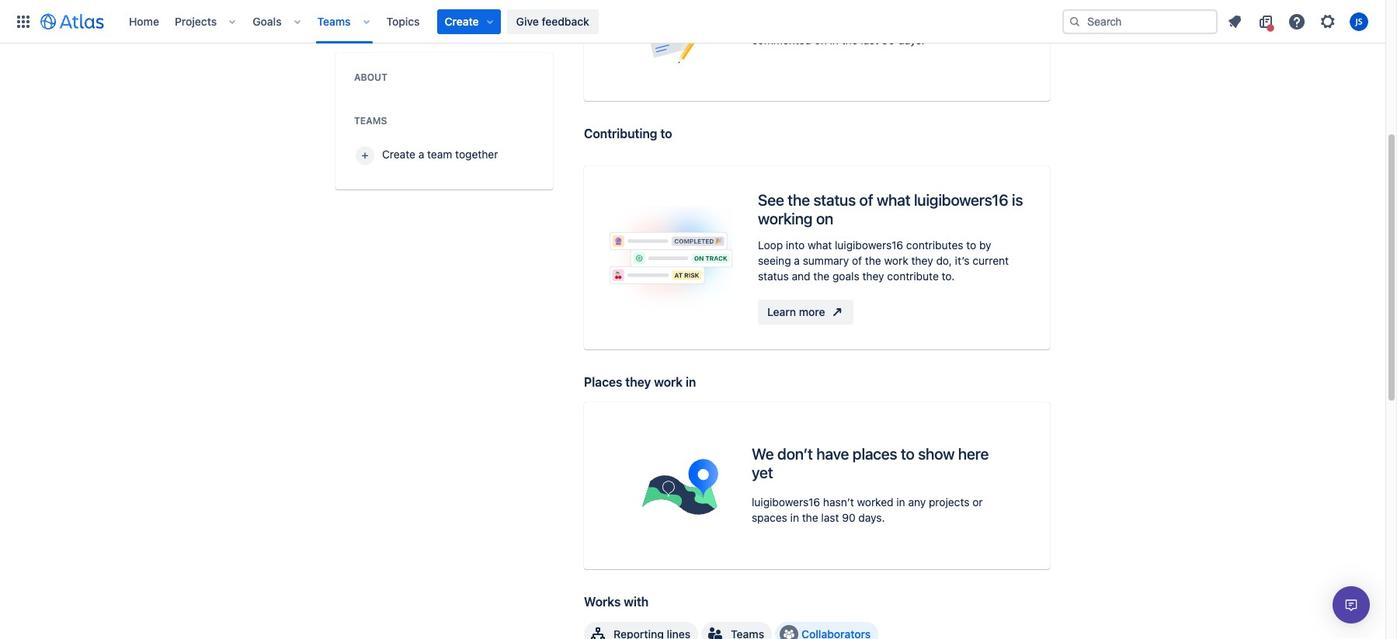 Task type: describe. For each thing, give the bounding box(es) containing it.
we don't have places to show here yet
[[752, 446, 989, 482]]

luigibowers16 inside things luigibowers16 created, edited or commented on in the last 90 days.
[[789, 18, 858, 31]]

summary
[[803, 254, 850, 267]]

do,
[[937, 254, 953, 267]]

edited
[[905, 18, 936, 31]]

learn more link
[[758, 300, 854, 325]]

topics link
[[382, 9, 425, 34]]

topics
[[387, 14, 420, 28]]

or inside things luigibowers16 created, edited or commented on in the last 90 days.
[[939, 18, 950, 31]]

seeing
[[758, 254, 791, 267]]

have
[[817, 446, 850, 463]]

and
[[792, 270, 811, 283]]

commented
[[752, 33, 812, 47]]

settings image
[[1319, 12, 1338, 31]]

a inside loop into what luigibowers16 contributes to by seeing a summary of the work they do, it's current status and the goals they contribute to.
[[794, 254, 800, 267]]

don't
[[778, 446, 813, 463]]

we
[[752, 446, 774, 463]]

Search field
[[1063, 9, 1218, 34]]

last inside things luigibowers16 created, edited or commented on in the last 90 days.
[[861, 33, 879, 47]]

luigibowers16 inside loop into what luigibowers16 contributes to by seeing a summary of the work they do, it's current status and the goals they contribute to.
[[835, 239, 904, 252]]

of inside the see the status of what luigibowers16 is working on
[[860, 191, 874, 209]]

with
[[624, 595, 649, 609]]

worked
[[857, 496, 894, 509]]

status inside loop into what luigibowers16 contributes to by seeing a summary of the work they do, it's current status and the goals they contribute to.
[[758, 270, 789, 283]]

days. inside the luigibowers16 hasn't worked in any projects or spaces in the last 90 days.
[[859, 512, 886, 525]]

created,
[[860, 18, 902, 31]]

places
[[584, 375, 623, 389]]

works with
[[584, 595, 649, 609]]

in inside things luigibowers16 created, edited or commented on in the last 90 days.
[[830, 33, 839, 47]]

collaboratorsicon image
[[783, 629, 796, 640]]

more
[[799, 305, 826, 319]]

it's
[[956, 254, 970, 267]]

manage access
[[405, 15, 484, 28]]

the inside the see the status of what luigibowers16 is working on
[[788, 191, 810, 209]]

create button
[[437, 9, 501, 34]]

0 horizontal spatial to
[[661, 127, 673, 141]]

working
[[758, 210, 813, 228]]

into
[[786, 239, 805, 252]]

home link
[[124, 9, 164, 34]]

loop into what luigibowers16 contributes to by seeing a summary of the work they do, it's current status and the goals they contribute to.
[[758, 239, 1009, 283]]

the inside the luigibowers16 hasn't worked in any projects or spaces in the last 90 days.
[[802, 512, 819, 525]]

search image
[[1069, 15, 1082, 28]]

contributing
[[584, 127, 658, 141]]

manage access link
[[336, 9, 553, 34]]

create for create
[[445, 14, 479, 28]]

projects
[[175, 14, 217, 28]]

learn more
[[768, 305, 826, 319]]

hasn't
[[824, 496, 855, 509]]

work inside loop into what luigibowers16 contributes to by seeing a summary of the work they do, it's current status and the goals they contribute to.
[[885, 254, 909, 267]]

show
[[919, 446, 955, 463]]

90 inside the luigibowers16 hasn't worked in any projects or spaces in the last 90 days.
[[842, 512, 856, 525]]

1 vertical spatial they
[[863, 270, 885, 283]]

any
[[909, 496, 926, 509]]

by
[[980, 239, 992, 252]]

access
[[448, 15, 484, 28]]

to inside loop into what luigibowers16 contributes to by seeing a summary of the work they do, it's current status and the goals they contribute to.
[[967, 239, 977, 252]]

current
[[973, 254, 1009, 267]]

luigibowers16 hasn't worked in any projects or spaces in the last 90 days.
[[752, 496, 983, 525]]

is
[[1012, 191, 1024, 209]]

works
[[584, 595, 621, 609]]

projects link
[[170, 9, 222, 34]]

help image
[[1288, 12, 1307, 31]]



Task type: vqa. For each thing, say whether or not it's contained in the screenshot.
yet
yes



Task type: locate. For each thing, give the bounding box(es) containing it.
status
[[814, 191, 856, 209], [758, 270, 789, 283]]

give
[[516, 14, 539, 28]]

0 horizontal spatial teams
[[318, 14, 351, 28]]

1 vertical spatial on
[[817, 210, 834, 228]]

last down created,
[[861, 33, 879, 47]]

0 vertical spatial last
[[861, 33, 879, 47]]

or right edited
[[939, 18, 950, 31]]

teams
[[318, 14, 351, 28], [354, 115, 387, 127]]

0 horizontal spatial or
[[939, 18, 950, 31]]

the down summary
[[814, 270, 830, 283]]

90 down created,
[[882, 33, 896, 47]]

1 horizontal spatial they
[[863, 270, 885, 283]]

luigibowers16 inside the luigibowers16 hasn't worked in any projects or spaces in the last 90 days.
[[752, 496, 821, 509]]

they up contribute
[[912, 254, 934, 267]]

2 vertical spatial to
[[901, 446, 915, 463]]

teams inside teams link
[[318, 14, 351, 28]]

what inside the see the status of what luigibowers16 is working on
[[877, 191, 911, 209]]

work
[[885, 254, 909, 267], [654, 375, 683, 389]]

they right places
[[626, 375, 651, 389]]

1 horizontal spatial what
[[877, 191, 911, 209]]

together
[[455, 148, 498, 161]]

days.
[[899, 33, 925, 47], [859, 512, 886, 525]]

feedback
[[542, 14, 590, 28]]

create a team together
[[382, 148, 498, 161]]

they
[[912, 254, 934, 267], [863, 270, 885, 283], [626, 375, 651, 389]]

0 vertical spatial what
[[877, 191, 911, 209]]

banner
[[0, 0, 1386, 44]]

1 horizontal spatial to
[[901, 446, 915, 463]]

0 horizontal spatial a
[[419, 148, 425, 161]]

2 vertical spatial they
[[626, 375, 651, 389]]

days. inside things luigibowers16 created, edited or commented on in the last 90 days.
[[899, 33, 925, 47]]

1 horizontal spatial create
[[445, 14, 479, 28]]

teams link
[[313, 9, 356, 34]]

learn
[[768, 305, 797, 319]]

the right summary
[[866, 254, 882, 267]]

what
[[877, 191, 911, 209], [808, 239, 832, 252]]

1 horizontal spatial days.
[[899, 33, 925, 47]]

90 down hasn't
[[842, 512, 856, 525]]

luigibowers16 inside the see the status of what luigibowers16 is working on
[[914, 191, 1009, 209]]

create
[[445, 14, 479, 28], [382, 148, 416, 161]]

or right 'projects'
[[973, 496, 983, 509]]

contribute
[[888, 270, 939, 283]]

give feedback
[[516, 14, 590, 28]]

1 horizontal spatial a
[[794, 254, 800, 267]]

projects
[[929, 496, 970, 509]]

on
[[815, 33, 827, 47], [817, 210, 834, 228]]

see the status of what luigibowers16 is working on
[[758, 191, 1024, 228]]

of
[[860, 191, 874, 209], [852, 254, 863, 267]]

1 vertical spatial status
[[758, 270, 789, 283]]

what inside loop into what luigibowers16 contributes to by seeing a summary of the work they do, it's current status and the goals they contribute to.
[[808, 239, 832, 252]]

top element
[[9, 0, 1063, 43]]

to.
[[942, 270, 955, 283]]

0 vertical spatial of
[[860, 191, 874, 209]]

0 vertical spatial or
[[939, 18, 950, 31]]

the right spaces
[[802, 512, 819, 525]]

to left show
[[901, 446, 915, 463]]

create for create a team together
[[382, 148, 416, 161]]

1 horizontal spatial last
[[861, 33, 879, 47]]

1 vertical spatial days.
[[859, 512, 886, 525]]

on inside the see the status of what luigibowers16 is working on
[[817, 210, 834, 228]]

give feedback button
[[507, 9, 599, 34]]

create a team together button
[[354, 140, 535, 171]]

1 horizontal spatial 90
[[882, 33, 896, 47]]

to right contributing in the left of the page
[[661, 127, 673, 141]]

in
[[830, 33, 839, 47], [686, 375, 696, 389], [897, 496, 906, 509], [791, 512, 800, 525]]

they right goals
[[863, 270, 885, 283]]

0 horizontal spatial last
[[822, 512, 840, 525]]

0 horizontal spatial days.
[[859, 512, 886, 525]]

1 vertical spatial what
[[808, 239, 832, 252]]

0 vertical spatial a
[[419, 148, 425, 161]]

goals
[[253, 14, 282, 28]]

open intercom messenger image
[[1343, 596, 1361, 615]]

what up summary
[[808, 239, 832, 252]]

0 horizontal spatial 90
[[842, 512, 856, 525]]

of up goals
[[852, 254, 863, 267]]

status inside the see the status of what luigibowers16 is working on
[[814, 191, 856, 209]]

switch to... image
[[14, 12, 33, 31]]

of inside loop into what luigibowers16 contributes to by seeing a summary of the work they do, it's current status and the goals they contribute to.
[[852, 254, 863, 267]]

1 vertical spatial a
[[794, 254, 800, 267]]

on right 'commented' at top right
[[815, 33, 827, 47]]

2 horizontal spatial they
[[912, 254, 934, 267]]

notifications image
[[1226, 12, 1245, 31]]

luigibowers16 up spaces
[[752, 496, 821, 509]]

on inside things luigibowers16 created, edited or commented on in the last 90 days.
[[815, 33, 827, 47]]

1 vertical spatial or
[[973, 496, 983, 509]]

last down hasn't
[[822, 512, 840, 525]]

a inside button
[[419, 148, 425, 161]]

1 vertical spatial 90
[[842, 512, 856, 525]]

days. down worked
[[859, 512, 886, 525]]

status up summary
[[814, 191, 856, 209]]

see
[[758, 191, 785, 209]]

banner containing home
[[0, 0, 1386, 44]]

0 vertical spatial 90
[[882, 33, 896, 47]]

account image
[[1350, 12, 1369, 31]]

teams right goals
[[318, 14, 351, 28]]

luigibowers16 up 'commented' at top right
[[789, 18, 858, 31]]

a left team
[[419, 148, 425, 161]]

team
[[427, 148, 453, 161]]

to inside we don't have places to show here yet
[[901, 446, 915, 463]]

0 horizontal spatial create
[[382, 148, 416, 161]]

2 horizontal spatial to
[[967, 239, 977, 252]]

loop
[[758, 239, 783, 252]]

1 horizontal spatial or
[[973, 496, 983, 509]]

1 vertical spatial teams
[[354, 115, 387, 127]]

luigibowers16 up goals
[[835, 239, 904, 252]]

luigibowers16
[[789, 18, 858, 31], [914, 191, 1009, 209], [835, 239, 904, 252], [752, 496, 821, 509]]

things luigibowers16 created, edited or commented on in the last 90 days.
[[752, 18, 950, 47]]

0 vertical spatial create
[[445, 14, 479, 28]]

work up contribute
[[885, 254, 909, 267]]

luigibowers16 up by
[[914, 191, 1009, 209]]

home
[[129, 14, 159, 28]]

0 horizontal spatial they
[[626, 375, 651, 389]]

0 vertical spatial they
[[912, 254, 934, 267]]

on right working
[[817, 210, 834, 228]]

90 inside things luigibowers16 created, edited or commented on in the last 90 days.
[[882, 33, 896, 47]]

0 vertical spatial work
[[885, 254, 909, 267]]

of up loop into what luigibowers16 contributes to by seeing a summary of the work they do, it's current status and the goals they contribute to.
[[860, 191, 874, 209]]

status down seeing
[[758, 270, 789, 283]]

or inside the luigibowers16 hasn't worked in any projects or spaces in the last 90 days.
[[973, 496, 983, 509]]

the inside things luigibowers16 created, edited or commented on in the last 90 days.
[[842, 33, 858, 47]]

0 horizontal spatial work
[[654, 375, 683, 389]]

days. down edited
[[899, 33, 925, 47]]

0 vertical spatial days.
[[899, 33, 925, 47]]

here
[[959, 446, 989, 463]]

1 vertical spatial to
[[967, 239, 977, 252]]

1 vertical spatial last
[[822, 512, 840, 525]]

to
[[661, 127, 673, 141], [967, 239, 977, 252], [901, 446, 915, 463]]

create inside popup button
[[445, 14, 479, 28]]

1 vertical spatial work
[[654, 375, 683, 389]]

the up working
[[788, 191, 810, 209]]

a
[[419, 148, 425, 161], [794, 254, 800, 267]]

0 horizontal spatial what
[[808, 239, 832, 252]]

what up 'contributes'
[[877, 191, 911, 209]]

0 horizontal spatial status
[[758, 270, 789, 283]]

goals link
[[248, 9, 286, 34]]

90
[[882, 33, 896, 47], [842, 512, 856, 525]]

contributes
[[907, 239, 964, 252]]

1 horizontal spatial status
[[814, 191, 856, 209]]

about
[[354, 71, 388, 83]]

create inside button
[[382, 148, 416, 161]]

a down into
[[794, 254, 800, 267]]

1 vertical spatial create
[[382, 148, 416, 161]]

to left by
[[967, 239, 977, 252]]

manage
[[405, 15, 446, 28]]

contributing to
[[584, 127, 673, 141]]

1 vertical spatial of
[[852, 254, 863, 267]]

0 vertical spatial teams
[[318, 14, 351, 28]]

0 vertical spatial to
[[661, 127, 673, 141]]

teams image
[[706, 626, 725, 640]]

last inside the luigibowers16 hasn't worked in any projects or spaces in the last 90 days.
[[822, 512, 840, 525]]

group
[[584, 622, 879, 640]]

or
[[939, 18, 950, 31], [973, 496, 983, 509]]

1 horizontal spatial teams
[[354, 115, 387, 127]]

last
[[861, 33, 879, 47], [822, 512, 840, 525]]

goals
[[833, 270, 860, 283]]

the right 'commented' at top right
[[842, 33, 858, 47]]

spaces
[[752, 512, 788, 525]]

places they work in
[[584, 375, 696, 389]]

0 vertical spatial status
[[814, 191, 856, 209]]

0 vertical spatial on
[[815, 33, 827, 47]]

the
[[842, 33, 858, 47], [788, 191, 810, 209], [866, 254, 882, 267], [814, 270, 830, 283], [802, 512, 819, 525]]

things
[[752, 18, 786, 31]]

yet
[[752, 464, 773, 482]]

1 horizontal spatial work
[[885, 254, 909, 267]]

teams down "about"
[[354, 115, 387, 127]]

work right places
[[654, 375, 683, 389]]

places
[[853, 446, 898, 463]]



